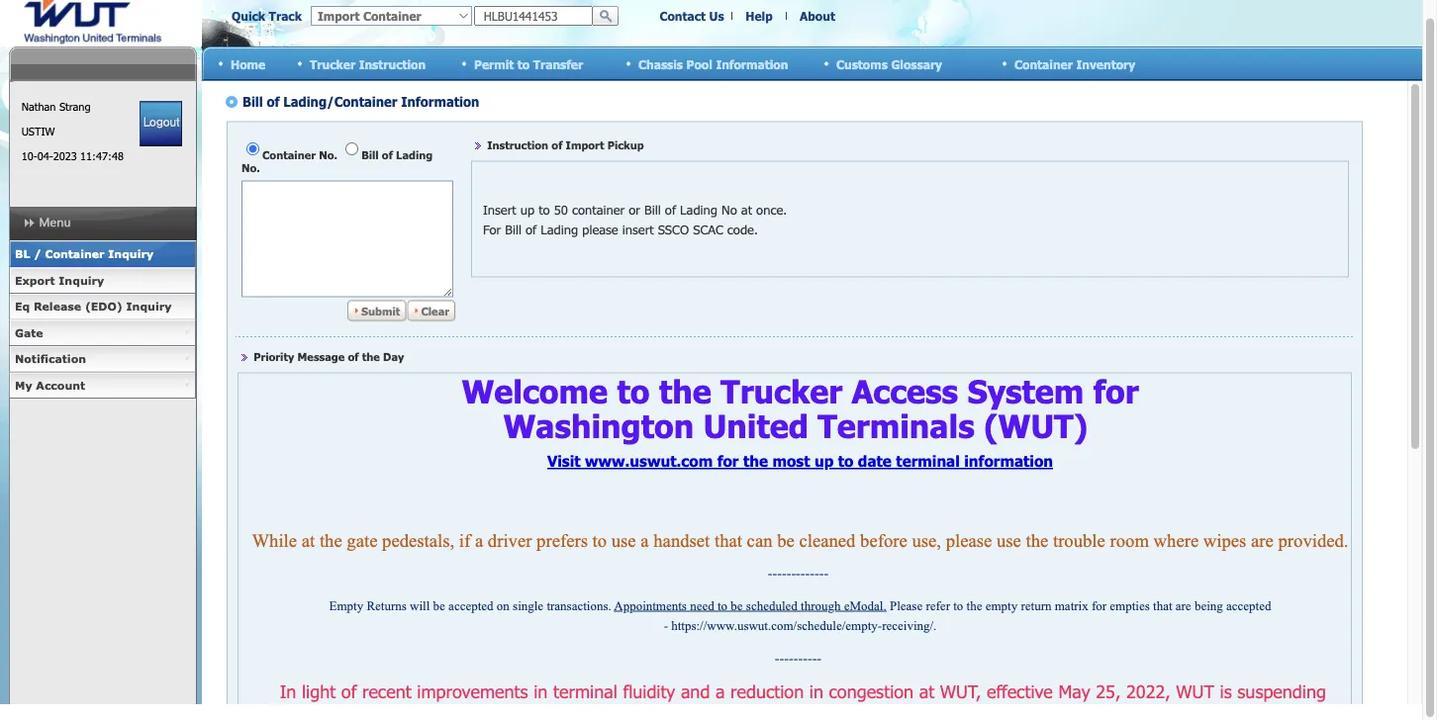 Task type: describe. For each thing, give the bounding box(es) containing it.
10-04-2023 11:47:48
[[21, 150, 124, 163]]

11:47:48
[[80, 150, 124, 163]]

chassis pool information
[[639, 57, 789, 71]]

export inquiry link
[[9, 268, 196, 294]]

about link
[[800, 9, 836, 23]]

(edo)
[[85, 300, 123, 313]]

login image
[[140, 101, 182, 147]]

home
[[231, 57, 266, 71]]

help
[[746, 9, 773, 23]]

to
[[518, 57, 530, 71]]

customs
[[837, 57, 888, 71]]

us
[[710, 9, 724, 23]]

10-
[[21, 150, 37, 163]]

/
[[34, 248, 41, 261]]

release
[[34, 300, 81, 313]]

04-
[[37, 150, 53, 163]]

bl / container inquiry
[[15, 248, 154, 261]]

about
[[800, 9, 836, 23]]

nathan
[[21, 100, 56, 113]]

trucker instruction
[[310, 57, 426, 71]]

quick
[[232, 9, 265, 23]]

quick track
[[232, 9, 302, 23]]

glossary
[[892, 57, 943, 71]]

account
[[36, 379, 85, 392]]

my account link
[[9, 373, 196, 399]]

my
[[15, 379, 32, 392]]

information
[[716, 57, 789, 71]]

customs glossary
[[837, 57, 943, 71]]

contact us
[[660, 9, 724, 23]]



Task type: locate. For each thing, give the bounding box(es) containing it.
nathan strang
[[21, 100, 91, 113]]

container left the inventory
[[1015, 57, 1073, 71]]

notification
[[15, 353, 86, 366]]

gate link
[[9, 320, 196, 347]]

chassis
[[639, 57, 683, 71]]

notification link
[[9, 347, 196, 373]]

inquiry for container
[[108, 248, 154, 261]]

transfer
[[533, 57, 583, 71]]

2023
[[53, 150, 77, 163]]

gate
[[15, 326, 43, 340]]

my account
[[15, 379, 85, 392]]

1 vertical spatial container
[[45, 248, 105, 261]]

container up export inquiry
[[45, 248, 105, 261]]

container inventory
[[1015, 57, 1136, 71]]

inquiry right (edo)
[[126, 300, 172, 313]]

0 horizontal spatial container
[[45, 248, 105, 261]]

container inside the bl / container inquiry link
[[45, 248, 105, 261]]

inventory
[[1077, 57, 1136, 71]]

inquiry
[[108, 248, 154, 261], [59, 274, 104, 287], [126, 300, 172, 313]]

instruction
[[359, 57, 426, 71]]

0 vertical spatial inquiry
[[108, 248, 154, 261]]

permit
[[474, 57, 514, 71]]

contact us link
[[660, 9, 724, 23]]

container
[[1015, 57, 1073, 71], [45, 248, 105, 261]]

strang
[[59, 100, 91, 113]]

1 vertical spatial inquiry
[[59, 274, 104, 287]]

help link
[[746, 9, 773, 23]]

inquiry inside the eq release (edo) inquiry link
[[126, 300, 172, 313]]

export inquiry
[[15, 274, 104, 287]]

eq
[[15, 300, 30, 313]]

inquiry for (edo)
[[126, 300, 172, 313]]

2 vertical spatial inquiry
[[126, 300, 172, 313]]

inquiry inside the bl / container inquiry link
[[108, 248, 154, 261]]

eq release (edo) inquiry
[[15, 300, 172, 313]]

bl / container inquiry link
[[9, 242, 196, 268]]

export
[[15, 274, 55, 287]]

None text field
[[474, 6, 593, 26]]

1 horizontal spatial container
[[1015, 57, 1073, 71]]

trucker
[[310, 57, 356, 71]]

ustiw
[[21, 125, 55, 138]]

inquiry inside export inquiry link
[[59, 274, 104, 287]]

pool
[[687, 57, 713, 71]]

eq release (edo) inquiry link
[[9, 294, 196, 320]]

inquiry down bl / container inquiry
[[59, 274, 104, 287]]

contact
[[660, 9, 706, 23]]

0 vertical spatial container
[[1015, 57, 1073, 71]]

inquiry up export inquiry link at the top of page
[[108, 248, 154, 261]]

bl
[[15, 248, 30, 261]]

permit to transfer
[[474, 57, 583, 71]]

track
[[269, 9, 302, 23]]



Task type: vqa. For each thing, say whether or not it's contained in the screenshot.
"Container" in 'BL / Container Inquiry' link
no



